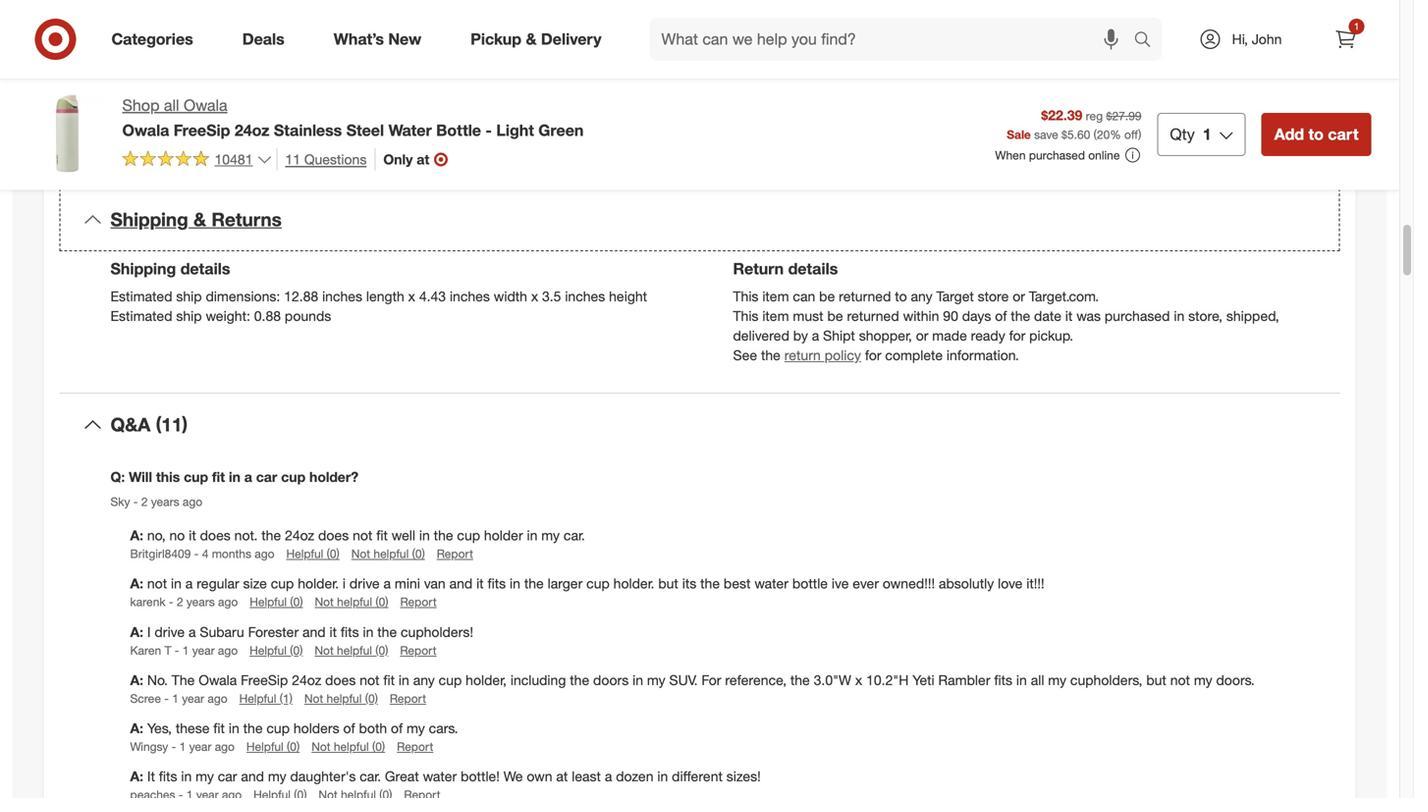 Task type: describe. For each thing, give the bounding box(es) containing it.
helpful for does
[[374, 547, 409, 561]]

24oz for stainless
[[235, 121, 270, 140]]

forester
[[248, 624, 299, 641]]

the down "delivered"
[[761, 347, 781, 364]]

- left 4
[[194, 547, 199, 561]]

return
[[785, 347, 821, 364]]

see
[[733, 347, 757, 364]]

owala for all
[[122, 121, 169, 140]]

hi,
[[1232, 30, 1248, 48]]

my left cars.
[[407, 720, 425, 737]]

helpful for of
[[334, 740, 369, 754]]

image of owala freesip 24oz stainless steel water bottle - light green image
[[28, 94, 107, 173]]

0 vertical spatial car.
[[564, 527, 585, 544]]

a: for a: no, no it does not. the 24oz does not fit well in the cup holder in my car.
[[130, 527, 143, 544]]

4.43
[[419, 288, 446, 305]]

this
[[156, 468, 180, 486]]

a: for a: no. the owala freesip 24oz does not fit in any cup holder, including the doors in my suv. for reference, the 3.0"w x 10.2"h yeti rambler fits in all my cupholders, but not my doors.
[[130, 672, 143, 689]]

2 horizontal spatial x
[[855, 672, 863, 689]]

pounds
[[285, 307, 331, 325]]

ago down subaru
[[218, 643, 238, 658]]

new
[[388, 30, 421, 49]]

3 inches from the left
[[565, 288, 605, 305]]

a: for a: it fits in my car and my daughter's car.  great water bottle!  we own at least a dozen in different sizes!
[[130, 768, 143, 785]]

categories link
[[95, 18, 218, 61]]

10.2"h
[[866, 672, 909, 689]]

the left '3.0"w'
[[790, 672, 810, 689]]

cup right "this"
[[184, 468, 208, 486]]

water
[[389, 121, 432, 140]]

search
[[1125, 31, 1172, 51]]

fits down i
[[341, 624, 359, 641]]

cup left holder,
[[439, 672, 462, 689]]

report for my
[[397, 740, 433, 754]]

not helpful  (0) button for fit
[[304, 690, 378, 707]]

cars.
[[429, 720, 458, 737]]

(
[[1094, 127, 1097, 142]]

0 horizontal spatial for
[[865, 347, 882, 364]]

in down wingsy - 1 year ago
[[181, 768, 192, 785]]

any inside return details this item can be returned to any target store or target.com. this item must be returned within 90 days of the date it was purchased in store, shipped, delivered by a shipt shopper, or made ready for pickup. see the return policy for complete information.
[[911, 288, 933, 305]]

04-
[[277, 18, 298, 35]]

3.5
[[542, 288, 561, 305]]

if the item details above aren't accurate or complete, we want to know about it.
[[110, 142, 594, 159]]

0 horizontal spatial drive
[[155, 624, 185, 641]]

the left doors at the left of the page
[[570, 672, 589, 689]]

0 vertical spatial drive
[[350, 575, 380, 592]]

freesip for the
[[241, 672, 288, 689]]

2 this from the top
[[733, 307, 759, 325]]

my down wingsy - 1 year ago
[[196, 768, 214, 785]]

1 vertical spatial all
[[1031, 672, 1044, 689]]

not for it
[[315, 643, 334, 658]]

- inside q: will this cup fit in a car cup holder? sky - 2 years ago
[[133, 494, 138, 509]]

)
[[1138, 127, 1142, 142]]

helpful  (0) button for holders
[[246, 739, 300, 756]]

pickup & delivery link
[[454, 18, 626, 61]]

in right holder
[[527, 527, 538, 544]]

and for the
[[303, 624, 326, 641]]

$22.39
[[1041, 106, 1083, 124]]

fits right rambler
[[994, 672, 1013, 689]]

2 ship from the top
[[176, 307, 202, 325]]

ive
[[832, 575, 849, 592]]

my right holder
[[541, 527, 560, 544]]

qty
[[1170, 125, 1195, 144]]

the right if on the left top of the page
[[122, 142, 141, 159]]

1 vertical spatial water
[[423, 768, 457, 785]]

van
[[424, 575, 446, 592]]

cup left the holder?
[[281, 468, 306, 486]]

1 vertical spatial or
[[1013, 288, 1025, 305]]

my left suv.
[[647, 672, 666, 689]]

height
[[609, 288, 647, 305]]

1 holder. from the left
[[298, 575, 339, 592]]

q&a
[[110, 414, 151, 436]]

it right no
[[189, 527, 196, 544]]

scree - 1 year ago
[[130, 691, 227, 706]]

helpful for forester
[[250, 643, 287, 658]]

does up 4
[[200, 527, 231, 544]]

karenk
[[130, 595, 166, 610]]

these
[[176, 720, 210, 737]]

in right rambler
[[1016, 672, 1027, 689]]

1 horizontal spatial of
[[391, 720, 403, 737]]

1 vertical spatial car.
[[360, 768, 381, 785]]

deals link
[[226, 18, 309, 61]]

pickup.
[[1029, 327, 1074, 344]]

least
[[572, 768, 601, 785]]

what's new
[[334, 30, 421, 49]]

report button for cup
[[390, 690, 426, 707]]

$27.99
[[1106, 108, 1142, 123]]

cup left holder
[[457, 527, 480, 544]]

complete,
[[372, 142, 433, 159]]

q: will this cup fit in a car cup holder? sky - 2 years ago
[[110, 468, 359, 509]]

0 vertical spatial but
[[658, 575, 679, 592]]

return
[[733, 259, 784, 278]]

fits down holder
[[488, 575, 506, 592]]

a right least
[[605, 768, 612, 785]]

imported
[[158, 78, 215, 95]]

pickup
[[471, 30, 522, 49]]

john
[[1252, 30, 1282, 48]]

karen
[[130, 643, 161, 658]]

it right forester
[[330, 624, 337, 641]]

1 horizontal spatial or
[[916, 327, 929, 344]]

the right its
[[700, 575, 720, 592]]

dimensions:
[[206, 288, 280, 305]]

to inside add to cart button
[[1309, 125, 1324, 144]]

freesip for owala
[[174, 121, 230, 140]]

britgirl8409
[[130, 547, 191, 561]]

1 vertical spatial returned
[[847, 307, 899, 325]]

report for cup
[[390, 691, 426, 706]]

1 link
[[1324, 18, 1368, 61]]

in right dozen
[[657, 768, 668, 785]]

ago for freesip
[[208, 691, 227, 706]]

0 horizontal spatial car
[[218, 768, 237, 785]]

(1)
[[280, 691, 293, 706]]

What can we help you find? suggestions appear below search field
[[650, 18, 1139, 61]]

reg
[[1086, 108, 1103, 123]]

1 horizontal spatial x
[[531, 288, 538, 305]]

well
[[392, 527, 415, 544]]

0 vertical spatial returned
[[839, 288, 891, 305]]

0 horizontal spatial or
[[356, 142, 369, 159]]

fits right it
[[159, 768, 177, 785]]

5.60
[[1068, 127, 1091, 142]]

1 right t at the left of page
[[182, 643, 189, 658]]

shipped,
[[1227, 307, 1279, 325]]

helpful for 24oz
[[239, 691, 276, 706]]

1 horizontal spatial 2
[[177, 595, 183, 610]]

11 questions link
[[276, 148, 367, 171]]

helpful  (1)
[[239, 691, 293, 706]]

including
[[511, 672, 566, 689]]

details for shipping
[[180, 259, 230, 278]]

shipping for shipping details estimated ship dimensions: 12.88 inches length x 4.43 inches width x 3.5 inches height estimated ship weight: 0.88 pounds
[[110, 259, 176, 278]]

light
[[496, 121, 534, 140]]

policy
[[825, 347, 861, 364]]

days
[[962, 307, 991, 325]]

bottle!
[[461, 768, 500, 785]]

by
[[793, 327, 808, 344]]

above
[[220, 142, 258, 159]]

regular
[[197, 575, 239, 592]]

in right these
[[229, 720, 239, 737]]

shipping & returns button
[[59, 189, 1340, 251]]

store,
[[1189, 307, 1223, 325]]

for
[[702, 672, 721, 689]]

1 vertical spatial item
[[762, 288, 789, 305]]

stainless
[[274, 121, 342, 140]]

we
[[437, 142, 455, 159]]

1 horizontal spatial but
[[1146, 672, 1167, 689]]

not up karenk in the bottom of the page
[[147, 575, 167, 592]]

fit right these
[[213, 720, 225, 737]]

not helpful  (0) button for fits
[[315, 642, 388, 659]]

the left larger
[[524, 575, 544, 592]]

2 inside q: will this cup fit in a car cup holder? sky - 2 years ago
[[141, 494, 148, 509]]

not helpful  (0) button for of
[[312, 739, 385, 756]]

fit left well
[[376, 527, 388, 544]]

cup down (1)
[[267, 720, 290, 737]]

1 down the
[[172, 691, 179, 706]]

my left doors.
[[1194, 672, 1213, 689]]

deals
[[242, 30, 285, 49]]

cup right larger
[[587, 575, 610, 592]]

a up karen t - 1 year ago
[[189, 624, 196, 641]]

not helpful  (0) for fit
[[304, 691, 378, 706]]

1 vertical spatial 24oz
[[285, 527, 314, 544]]

bottle
[[436, 121, 481, 140]]

2 holder. from the left
[[614, 575, 655, 592]]

no.
[[147, 672, 168, 689]]

different
[[672, 768, 723, 785]]

not helpful  (0) for i
[[315, 595, 388, 610]]

1 down these
[[179, 740, 186, 754]]

2 horizontal spatial and
[[449, 575, 473, 592]]

0 vertical spatial for
[[1009, 327, 1026, 344]]

in up karenk - 2 years ago
[[171, 575, 182, 592]]

width
[[494, 288, 527, 305]]

can
[[793, 288, 815, 305]]

holder,
[[466, 672, 507, 689]]

my left cupholders,
[[1048, 672, 1067, 689]]

a left mini
[[384, 575, 391, 592]]

0 vertical spatial owala
[[184, 96, 227, 115]]

helpful  (1) button
[[239, 690, 293, 707]]

we
[[504, 768, 523, 785]]

the left cupholders!
[[377, 624, 397, 641]]

size
[[243, 575, 267, 592]]

a: for a: yes, these fit in the cup holders of both of my cars.
[[130, 720, 143, 737]]

1 inches from the left
[[322, 288, 362, 305]]

in inside q: will this cup fit in a car cup holder? sky - 2 years ago
[[229, 468, 241, 486]]

must
[[793, 307, 824, 325]]

helpful  (0) for holders
[[246, 740, 300, 754]]

delivered
[[733, 327, 790, 344]]

a: for a: i drive a subaru forester and it fits in the cupholders!
[[130, 624, 143, 641]]

it right "van"
[[476, 575, 484, 592]]

fit inside q: will this cup fit in a car cup holder? sky - 2 years ago
[[212, 468, 225, 486]]

a: for a: not in a regular size cup holder. i drive a mini van and it fits in the larger cup holder. but its the best water bottle ive ever owned!!! absolutly love it!!!
[[130, 575, 143, 592]]

details left the above
[[176, 142, 216, 159]]

dozen
[[616, 768, 654, 785]]

report for well
[[437, 547, 473, 561]]

add to cart button
[[1262, 113, 1372, 156]]

ago inside q: will this cup fit in a car cup holder? sky - 2 years ago
[[183, 494, 202, 509]]

shipping for shipping & returns
[[110, 208, 188, 231]]

want
[[458, 142, 488, 159]]

- right t at the left of page
[[175, 643, 179, 658]]

does up i
[[318, 527, 349, 544]]

to inside return details this item can be returned to any target store or target.com. this item must be returned within 90 days of the date it was purchased in store, shipped, delivered by a shipt shopper, or made ready for pickup. see the return policy for complete information.
[[895, 288, 907, 305]]

helpful  (0) button for it
[[250, 642, 303, 659]]

not up both
[[360, 672, 380, 689]]

in down cupholders!
[[399, 672, 409, 689]]

not helpful  (0) button for i
[[315, 594, 388, 611]]

cup right the size
[[271, 575, 294, 592]]

delivery
[[541, 30, 602, 49]]

best
[[724, 575, 751, 592]]

years inside q: will this cup fit in a car cup holder? sky - 2 years ago
[[151, 494, 179, 509]]



Task type: vqa. For each thing, say whether or not it's contained in the screenshot.
"Multicolored"
no



Task type: locate. For each thing, give the bounding box(es) containing it.
not down the holders
[[312, 740, 331, 754]]

in right doors at the left of the page
[[633, 672, 643, 689]]

larger
[[548, 575, 583, 592]]

wingsy - 1 year ago
[[130, 740, 235, 754]]

0 horizontal spatial years
[[151, 494, 179, 509]]

year for these
[[189, 740, 212, 754]]

1 horizontal spatial inches
[[450, 288, 490, 305]]

%
[[1110, 127, 1121, 142]]

not for 24oz
[[351, 547, 370, 561]]

or
[[356, 142, 369, 159], [1013, 288, 1025, 305], [916, 327, 929, 344]]

not helpful  (0) button up the holders
[[304, 690, 378, 707]]

(11)
[[156, 414, 188, 436]]

0221
[[298, 18, 328, 35]]

1 vertical spatial years
[[187, 595, 215, 610]]

i
[[147, 624, 151, 641]]

holder. left i
[[298, 575, 339, 592]]

0.88
[[254, 307, 281, 325]]

not left doors.
[[1170, 672, 1190, 689]]

freesip
[[174, 121, 230, 140], [241, 672, 288, 689]]

will
[[129, 468, 152, 486]]

and down "a: yes, these fit in the cup holders of both of my cars."
[[241, 768, 264, 785]]

& inside dropdown button
[[194, 208, 206, 231]]

estimated down shipping & returns
[[110, 288, 172, 305]]

item up "delivered"
[[762, 307, 789, 325]]

0 vertical spatial 24oz
[[235, 121, 270, 140]]

yes,
[[147, 720, 172, 737]]

2 horizontal spatial or
[[1013, 288, 1025, 305]]

shipping inside dropdown button
[[110, 208, 188, 231]]

ago for does
[[255, 547, 275, 561]]

helpful for not.
[[286, 547, 323, 561]]

any up within
[[911, 288, 933, 305]]

months
[[212, 547, 251, 561]]

and for great
[[241, 768, 264, 785]]

item left "can"
[[762, 288, 789, 305]]

helpful down "a: yes, these fit in the cup holders of both of my cars."
[[246, 740, 284, 754]]

not for not
[[304, 691, 323, 706]]

origin
[[110, 78, 150, 95]]

owned!!!
[[883, 575, 935, 592]]

11 questions
[[285, 151, 367, 168]]

0 vertical spatial years
[[151, 494, 179, 509]]

freesip up 10481 'link'
[[174, 121, 230, 140]]

1 horizontal spatial &
[[526, 30, 537, 49]]

- down the yes,
[[171, 740, 176, 754]]

2 shipping from the top
[[110, 259, 176, 278]]

not helpful  (0) button down well
[[351, 546, 425, 562]]

1 horizontal spatial and
[[303, 624, 326, 641]]

0 vertical spatial this
[[733, 288, 759, 305]]

helpful down i
[[337, 595, 372, 610]]

1 this from the top
[[733, 288, 759, 305]]

not right (1)
[[304, 691, 323, 706]]

made
[[932, 327, 967, 344]]

1 vertical spatial &
[[194, 208, 206, 231]]

4 a: from the top
[[130, 672, 143, 689]]

helpful  (0)
[[286, 547, 340, 561], [250, 595, 303, 610], [250, 643, 303, 658], [246, 740, 300, 754]]

shipt
[[823, 327, 855, 344]]

1 horizontal spatial car
[[256, 468, 277, 486]]

- right sky
[[133, 494, 138, 509]]

owala down imported
[[184, 96, 227, 115]]

absolutly
[[939, 575, 994, 592]]

year down these
[[189, 740, 212, 754]]

0 vertical spatial freesip
[[174, 121, 230, 140]]

not
[[353, 527, 373, 544], [147, 575, 167, 592], [360, 672, 380, 689], [1170, 672, 1190, 689]]

2 vertical spatial or
[[916, 327, 929, 344]]

1 vertical spatial at
[[556, 768, 568, 785]]

origin : imported
[[110, 78, 215, 95]]

purchased
[[1029, 148, 1085, 162], [1105, 307, 1170, 325]]

car inside q: will this cup fit in a car cup holder? sky - 2 years ago
[[256, 468, 277, 486]]

this up "delivered"
[[733, 307, 759, 325]]

ever
[[853, 575, 879, 592]]

helpful for fit
[[327, 691, 362, 706]]

purchased down '$'
[[1029, 148, 1085, 162]]

holder?
[[309, 468, 359, 486]]

helpful  (0) button down the size
[[250, 594, 303, 611]]

the right not.
[[262, 527, 281, 544]]

returns
[[212, 208, 282, 231]]

helpful  (0) down the size
[[250, 595, 303, 610]]

1 right qty
[[1203, 125, 1212, 144]]

2 right sky
[[141, 494, 148, 509]]

a inside return details this item can be returned to any target store or target.com. this item must be returned within 90 days of the date it was purchased in store, shipped, delivered by a shipt shopper, or made ready for pickup. see the return policy for complete information.
[[812, 327, 819, 344]]

- right karenk in the bottom of the page
[[169, 595, 173, 610]]

fit up both
[[383, 672, 395, 689]]

q:
[[110, 468, 125, 486]]

0 vertical spatial year
[[192, 643, 215, 658]]

for right the ready
[[1009, 327, 1026, 344]]

holder.
[[298, 575, 339, 592], [614, 575, 655, 592]]

24oz inside shop all owala owala freesip 24oz stainless steel water bottle - light green
[[235, 121, 270, 140]]

q&a (11) button
[[59, 394, 1340, 457]]

store
[[978, 288, 1009, 305]]

no
[[169, 527, 185, 544]]

shipping down 10481 'link'
[[110, 208, 188, 231]]

0 vertical spatial estimated
[[110, 288, 172, 305]]

add to cart
[[1275, 125, 1359, 144]]

0 horizontal spatial &
[[194, 208, 206, 231]]

1 shipping from the top
[[110, 208, 188, 231]]

0 horizontal spatial freesip
[[174, 121, 230, 140]]

report button for mini
[[400, 594, 437, 611]]

1 horizontal spatial at
[[556, 768, 568, 785]]

inches right 3.5
[[565, 288, 605, 305]]

0 vertical spatial any
[[911, 288, 933, 305]]

target.com.
[[1029, 288, 1099, 305]]

details up "can"
[[788, 259, 838, 278]]

2 horizontal spatial inches
[[565, 288, 605, 305]]

questions
[[304, 151, 367, 168]]

0 horizontal spatial any
[[413, 672, 435, 689]]

owala for no.
[[199, 672, 237, 689]]

scree
[[130, 691, 161, 706]]

helpful  (0) for it
[[250, 643, 303, 658]]

the right well
[[434, 527, 453, 544]]

it inside return details this item can be returned to any target store or target.com. this item must be returned within 90 days of the date it was purchased in store, shipped, delivered by a shipt shopper, or made ready for pickup. see the return policy for complete information.
[[1065, 307, 1073, 325]]

0 vertical spatial or
[[356, 142, 369, 159]]

& for pickup
[[526, 30, 537, 49]]

return policy link
[[785, 347, 861, 364]]

in down holder
[[510, 575, 520, 592]]

complete
[[885, 347, 943, 364]]

it.
[[584, 142, 594, 159]]

of inside return details this item can be returned to any target store or target.com. this item must be returned within 90 days of the date it was purchased in store, shipped, delivered by a shipt shopper, or made ready for pickup. see the return policy for complete information.
[[995, 307, 1007, 325]]

daughter's
[[290, 768, 356, 785]]

shopper,
[[859, 327, 912, 344]]

does up the holders
[[325, 672, 356, 689]]

the down helpful  (1) button
[[243, 720, 263, 737]]

not helpful  (0) for does
[[351, 547, 425, 561]]

1 horizontal spatial any
[[911, 288, 933, 305]]

1 estimated from the top
[[110, 288, 172, 305]]

2
[[141, 494, 148, 509], [177, 595, 183, 610]]

pickup & delivery
[[471, 30, 602, 49]]

5 a: from the top
[[130, 720, 143, 737]]

1 a: from the top
[[130, 527, 143, 544]]

a inside q: will this cup fit in a car cup holder? sky - 2 years ago
[[244, 468, 252, 486]]

in left cupholders!
[[363, 624, 374, 641]]

ago
[[183, 494, 202, 509], [255, 547, 275, 561], [218, 595, 238, 610], [218, 643, 238, 658], [208, 691, 227, 706], [215, 740, 235, 754]]

helpful  (0) button for 24oz
[[286, 546, 340, 562]]

1 vertical spatial owala
[[122, 121, 169, 140]]

helpful
[[374, 547, 409, 561], [337, 595, 372, 610], [337, 643, 372, 658], [327, 691, 362, 706], [334, 740, 369, 754]]

not helpful  (0) for of
[[312, 740, 385, 754]]

2 vertical spatial owala
[[199, 672, 237, 689]]

0 horizontal spatial all
[[164, 96, 179, 115]]

0 horizontal spatial and
[[241, 768, 264, 785]]

helpful for the
[[246, 740, 284, 754]]

reference,
[[725, 672, 787, 689]]

2 horizontal spatial to
[[1309, 125, 1324, 144]]

ago for regular
[[218, 595, 238, 610]]

car. left great
[[360, 768, 381, 785]]

add
[[1275, 125, 1304, 144]]

1 horizontal spatial car.
[[564, 527, 585, 544]]

of right both
[[391, 720, 403, 737]]

not helpful  (0) button down a: i drive a subaru forester and it fits in the cupholders!
[[315, 642, 388, 659]]

years
[[151, 494, 179, 509], [187, 595, 215, 610]]

1 vertical spatial shipping
[[110, 259, 176, 278]]

helpful down a: i drive a subaru forester and it fits in the cupholders!
[[337, 643, 372, 658]]

great
[[385, 768, 419, 785]]

all inside shop all owala owala freesip 24oz stainless steel water bottle - light green
[[164, 96, 179, 115]]

and right "van"
[[449, 575, 473, 592]]

years down "this"
[[151, 494, 179, 509]]

owala down shop
[[122, 121, 169, 140]]

- up want
[[486, 121, 492, 140]]

report button for well
[[437, 546, 473, 562]]

helpful for size
[[250, 595, 287, 610]]

the left date
[[1011, 307, 1030, 325]]

1 ship from the top
[[176, 288, 202, 305]]

all left cupholders,
[[1031, 672, 1044, 689]]

shipping & returns
[[110, 208, 282, 231]]

24oz for does
[[292, 672, 321, 689]]

a: left no,
[[130, 527, 143, 544]]

purchased inside return details this item can be returned to any target store or target.com. this item must be returned within 90 days of the date it was purchased in store, shipped, delivered by a shipt shopper, or made ready for pickup. see the return policy for complete information.
[[1105, 307, 1170, 325]]

suv.
[[669, 672, 698, 689]]

not helpful  (0) for fits
[[315, 643, 388, 658]]

holder. left its
[[614, 575, 655, 592]]

0 horizontal spatial water
[[423, 768, 457, 785]]

karen t - 1 year ago
[[130, 643, 238, 658]]

doors
[[593, 672, 629, 689]]

shipping inside 'shipping details estimated ship dimensions: 12.88 inches length x 4.43 inches width x 3.5 inches height estimated ship weight: 0.88 pounds'
[[110, 259, 176, 278]]

2 horizontal spatial of
[[995, 307, 1007, 325]]

about
[[544, 142, 580, 159]]

of down store
[[995, 307, 1007, 325]]

6 a: from the top
[[130, 768, 143, 785]]

freesip inside shop all owala owala freesip 24oz stainless steel water bottle - light green
[[174, 121, 230, 140]]

0 vertical spatial water
[[755, 575, 789, 592]]

own
[[527, 768, 552, 785]]

year down the
[[182, 691, 204, 706]]

1 vertical spatial any
[[413, 672, 435, 689]]

helpful  (0) button for holder.
[[250, 594, 303, 611]]

10481 link
[[122, 148, 272, 172]]

1 vertical spatial drive
[[155, 624, 185, 641]]

green
[[539, 121, 584, 140]]

to right add
[[1309, 125, 1324, 144]]

1 vertical spatial purchased
[[1105, 307, 1170, 325]]

ship left weight:
[[176, 307, 202, 325]]

a up karenk - 2 years ago
[[185, 575, 193, 592]]

-
[[486, 121, 492, 140], [133, 494, 138, 509], [194, 547, 199, 561], [169, 595, 173, 610], [175, 643, 179, 658], [164, 691, 169, 706], [171, 740, 176, 754]]

0 horizontal spatial x
[[408, 288, 415, 305]]

0 vertical spatial item
[[145, 142, 172, 159]]

24oz right not.
[[285, 527, 314, 544]]

0 vertical spatial be
[[819, 288, 835, 305]]

- inside shop all owala owala freesip 24oz stainless steel water bottle - light green
[[486, 121, 492, 140]]

report button for my
[[397, 739, 433, 756]]

in right well
[[419, 527, 430, 544]]

report for cupholders!
[[400, 643, 437, 658]]

report button for cupholders!
[[400, 642, 437, 659]]

1 horizontal spatial :
[[241, 18, 245, 35]]

0 horizontal spatial holder.
[[298, 575, 339, 592]]

helpful left (1)
[[239, 691, 276, 706]]

helpful for i
[[337, 595, 372, 610]]

2 inches from the left
[[450, 288, 490, 305]]

item right if on the left top of the page
[[145, 142, 172, 159]]

not for holder.
[[315, 595, 334, 610]]

weight:
[[206, 307, 250, 325]]

1 vertical spatial this
[[733, 307, 759, 325]]

2 estimated from the top
[[110, 307, 172, 325]]

or down within
[[916, 327, 929, 344]]

0 horizontal spatial to
[[492, 142, 504, 159]]

0 vertical spatial purchased
[[1029, 148, 1085, 162]]

helpful for fits
[[337, 643, 372, 658]]

it left was
[[1065, 307, 1073, 325]]

fit right "this"
[[212, 468, 225, 486]]

helpful  (0) for holder.
[[250, 595, 303, 610]]

1 horizontal spatial holder.
[[614, 575, 655, 592]]

t
[[165, 643, 171, 658]]

1 horizontal spatial purchased
[[1105, 307, 1170, 325]]

0 horizontal spatial purchased
[[1029, 148, 1085, 162]]

car
[[256, 468, 277, 486], [218, 768, 237, 785]]

0 vertical spatial &
[[526, 30, 537, 49]]

2 vertical spatial 24oz
[[292, 672, 321, 689]]

1 vertical spatial year
[[182, 691, 204, 706]]

ago down regular
[[218, 595, 238, 610]]

helpful inside button
[[239, 691, 276, 706]]

within
[[903, 307, 939, 325]]

1 vertical spatial 2
[[177, 595, 183, 610]]

0 vertical spatial and
[[449, 575, 473, 592]]

24oz
[[235, 121, 270, 140], [285, 527, 314, 544], [292, 672, 321, 689]]

2 vertical spatial year
[[189, 740, 212, 754]]

0 horizontal spatial at
[[417, 151, 429, 168]]

details inside return details this item can be returned to any target store or target.com. this item must be returned within 90 days of the date it was purchased in store, shipped, delivered by a shipt shopper, or made ready for pickup. see the return policy for complete information.
[[788, 259, 838, 278]]

in up not.
[[229, 468, 241, 486]]

for
[[1009, 327, 1026, 344], [865, 347, 882, 364]]

1 vertical spatial estimated
[[110, 307, 172, 325]]

water right best
[[755, 575, 789, 592]]

2 vertical spatial and
[[241, 768, 264, 785]]

1 horizontal spatial to
[[895, 288, 907, 305]]

a: no, no it does not. the 24oz does not fit well in the cup holder in my car.
[[130, 527, 585, 544]]

1 vertical spatial be
[[827, 307, 843, 325]]

details for return
[[788, 259, 838, 278]]

helpful down forester
[[250, 643, 287, 658]]

(0)
[[327, 547, 340, 561], [412, 547, 425, 561], [290, 595, 303, 610], [376, 595, 388, 610], [290, 643, 303, 658], [375, 643, 388, 658], [365, 691, 378, 706], [287, 740, 300, 754], [372, 740, 385, 754]]

90
[[943, 307, 958, 325]]

ago for in
[[215, 740, 235, 754]]

1 inside 1 link
[[1354, 20, 1360, 32]]

helpful  (0) down a: no, no it does not. the 24oz does not fit well in the cup holder in my car.
[[286, 547, 340, 561]]

0 horizontal spatial of
[[343, 720, 355, 737]]

1 horizontal spatial freesip
[[241, 672, 288, 689]]

0 horizontal spatial inches
[[322, 288, 362, 305]]

but right cupholders,
[[1146, 672, 1167, 689]]

but left its
[[658, 575, 679, 592]]

year for the
[[182, 691, 204, 706]]

to up within
[[895, 288, 907, 305]]

sale
[[1007, 127, 1031, 142]]

in inside return details this item can be returned to any target store or target.com. this item must be returned within 90 days of the date it was purchased in store, shipped, delivered by a shipt shopper, or made ready for pickup. see the return policy for complete information.
[[1174, 307, 1185, 325]]

0 horizontal spatial 2
[[141, 494, 148, 509]]

0 vertical spatial shipping
[[110, 208, 188, 231]]

0 horizontal spatial but
[[658, 575, 679, 592]]

not left well
[[353, 527, 373, 544]]

1 vertical spatial freesip
[[241, 672, 288, 689]]

helpful  (0) for 24oz
[[286, 547, 340, 561]]

and
[[449, 575, 473, 592], [303, 624, 326, 641], [241, 768, 264, 785]]

1 horizontal spatial years
[[187, 595, 215, 610]]

0 vertical spatial 2
[[141, 494, 148, 509]]

not helpful  (0) button for does
[[351, 546, 425, 562]]

or right store
[[1013, 288, 1025, 305]]

11
[[285, 151, 301, 168]]

details inside 'shipping details estimated ship dimensions: 12.88 inches length x 4.43 inches width x 3.5 inches height estimated ship weight: 0.88 pounds'
[[180, 259, 230, 278]]

not helpful  (0) down both
[[312, 740, 385, 754]]

water right great
[[423, 768, 457, 785]]

holders
[[294, 720, 339, 737]]

target
[[937, 288, 974, 305]]

not for holders
[[312, 740, 331, 754]]

report for mini
[[400, 595, 437, 610]]

1 vertical spatial but
[[1146, 672, 1167, 689]]

1 horizontal spatial drive
[[350, 575, 380, 592]]

0 vertical spatial at
[[417, 151, 429, 168]]

0 vertical spatial car
[[256, 468, 277, 486]]

1 vertical spatial and
[[303, 624, 326, 641]]

0 horizontal spatial car.
[[360, 768, 381, 785]]

2 vertical spatial item
[[762, 307, 789, 325]]

if
[[110, 142, 118, 159]]

or down steel
[[356, 142, 369, 159]]

0 vertical spatial :
[[241, 18, 245, 35]]

to
[[1309, 125, 1324, 144], [492, 142, 504, 159], [895, 288, 907, 305]]

- down no.
[[164, 691, 169, 706]]

1 vertical spatial :
[[150, 78, 154, 95]]

a: up karenk in the bottom of the page
[[130, 575, 143, 592]]

owala
[[184, 96, 227, 115], [122, 121, 169, 140], [199, 672, 237, 689]]

not helpful  (0) down a: i drive a subaru forester and it fits in the cupholders!
[[315, 643, 388, 658]]

shipping details estimated ship dimensions: 12.88 inches length x 4.43 inches width x 3.5 inches height estimated ship weight: 0.88 pounds
[[110, 259, 647, 325]]

car. up larger
[[564, 527, 585, 544]]

3 a: from the top
[[130, 624, 143, 641]]

& for shipping
[[194, 208, 206, 231]]

water
[[755, 575, 789, 592], [423, 768, 457, 785]]

shop all owala owala freesip 24oz stainless steel water bottle - light green
[[122, 96, 584, 140]]

what's
[[334, 30, 384, 49]]

item
[[145, 142, 172, 159], [762, 288, 789, 305], [762, 307, 789, 325]]

item
[[110, 18, 140, 35]]

1 horizontal spatial all
[[1031, 672, 1044, 689]]

ship
[[176, 288, 202, 305], [176, 307, 202, 325]]

inches up pounds
[[322, 288, 362, 305]]

2 a: from the top
[[130, 575, 143, 592]]

20
[[1097, 127, 1110, 142]]

1 horizontal spatial for
[[1009, 327, 1026, 344]]

0 vertical spatial ship
[[176, 288, 202, 305]]

ago down the scree - 1 year ago
[[215, 740, 235, 754]]

shipping down shipping & returns
[[110, 259, 176, 278]]

my left daughter's
[[268, 768, 286, 785]]

not helpful  (0) down i
[[315, 595, 388, 610]]



